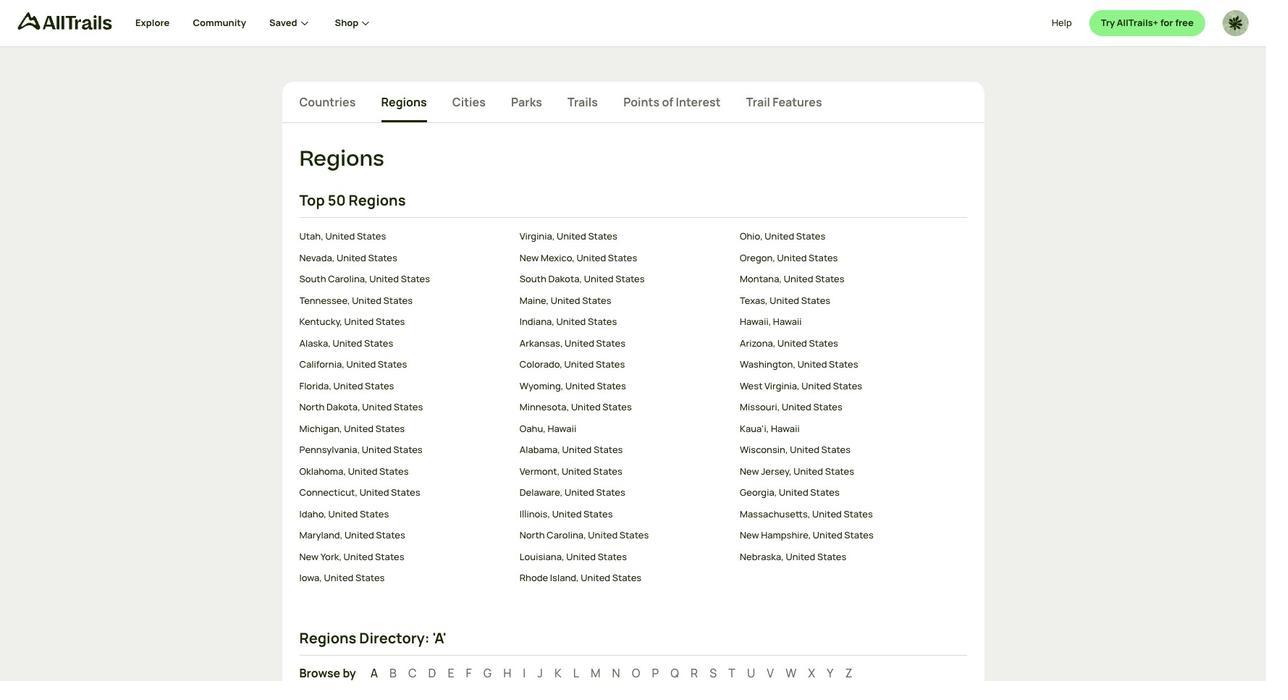 Task type: describe. For each thing, give the bounding box(es) containing it.
states for connecticut, united states
[[391, 486, 420, 499]]

oregon,
[[740, 251, 776, 264]]

united for florida, united states
[[334, 379, 363, 392]]

florida,
[[299, 379, 332, 392]]

trails
[[568, 94, 598, 110]]

nevada, united states
[[299, 251, 398, 264]]

states down new mexico, united states link
[[616, 273, 645, 286]]

west
[[740, 379, 763, 392]]

free
[[1176, 16, 1194, 29]]

united down louisiana, united states
[[581, 572, 611, 585]]

dakota, for north
[[327, 401, 360, 414]]

states for massachusetts, united states
[[844, 508, 873, 521]]

states for maryland, united states
[[376, 529, 405, 542]]

south dakota, united states link
[[520, 273, 728, 287]]

q
[[671, 665, 679, 681]]

try alltrails+ for free
[[1101, 16, 1194, 29]]

united for wyoming, united states
[[566, 379, 595, 392]]

texas,
[[740, 294, 768, 307]]

hawaii,
[[740, 315, 771, 328]]

states for montana, united states
[[815, 273, 845, 286]]

states for idaho, united states
[[360, 508, 389, 521]]

states for nevada, united states
[[368, 251, 398, 264]]

n
[[612, 665, 620, 681]]

georgia,
[[740, 486, 777, 499]]

of
[[662, 94, 674, 110]]

nevada,
[[299, 251, 335, 264]]

p link
[[652, 665, 659, 681]]

states for delaware, united states
[[596, 486, 626, 499]]

united up michigan, united states
[[362, 401, 392, 414]]

new for new jersey, united states
[[740, 465, 759, 478]]

countries link
[[299, 93, 356, 122]]

united down washington, united states
[[802, 379, 831, 392]]

rhode island, united states link
[[520, 572, 728, 586]]

trails link
[[568, 93, 598, 122]]

nebraska, united states link
[[740, 550, 949, 564]]

community link
[[193, 0, 246, 46]]

z link
[[845, 665, 853, 681]]

hampshire,
[[761, 529, 811, 542]]

v
[[767, 665, 774, 681]]

washington,
[[740, 358, 796, 371]]

z
[[845, 665, 853, 681]]

united for arizona, united states
[[778, 337, 807, 350]]

community
[[193, 16, 246, 29]]

b link
[[390, 665, 397, 681]]

states for alaska, united states
[[364, 337, 394, 350]]

jersey,
[[761, 465, 792, 478]]

missouri, united states
[[740, 401, 843, 414]]

new jersey, united states link
[[740, 465, 949, 479]]

united for minnesota, united states
[[571, 401, 601, 414]]

countries
[[299, 94, 356, 110]]

states down the "louisiana, united states" link at bottom
[[612, 572, 642, 585]]

states for vermont, united states
[[593, 465, 623, 478]]

explore
[[135, 16, 170, 29]]

new for new york, united states
[[299, 550, 319, 563]]

maine, united states
[[520, 294, 612, 307]]

united for vermont, united states
[[562, 465, 591, 478]]

g link
[[484, 665, 492, 681]]

ohio, united states link
[[740, 230, 949, 244]]

regions right the 50
[[349, 191, 406, 210]]

tennessee, united states
[[299, 294, 413, 307]]

oahu,
[[520, 422, 546, 435]]

united down maryland, united states
[[344, 550, 373, 563]]

nebraska,
[[740, 550, 784, 563]]

s
[[710, 665, 717, 681]]

oahu, hawaii link
[[520, 422, 728, 436]]

f link
[[466, 665, 472, 681]]

south for south carolina, united states
[[299, 273, 326, 286]]

50
[[328, 191, 346, 210]]

e
[[448, 665, 454, 681]]

r link
[[691, 665, 698, 681]]

dakota, for south
[[548, 273, 582, 286]]

alabama, united states
[[520, 443, 623, 456]]

regions directory: 'a'
[[299, 628, 447, 648]]

l
[[573, 665, 579, 681]]

hawaii for hawaii, hawaii
[[773, 315, 802, 328]]

g
[[484, 665, 492, 681]]

united for pennsylvania, united states
[[362, 443, 392, 456]]

minnesota, united states link
[[520, 401, 728, 415]]

arkansas, united states
[[520, 337, 626, 350]]

states for texas, united states
[[801, 294, 831, 307]]

oklahoma, united states
[[299, 465, 409, 478]]

states down washington, united states link
[[833, 379, 863, 392]]

wyoming,
[[520, 379, 564, 392]]

united for indiana, united states
[[557, 315, 586, 328]]

virginia, united states link
[[520, 230, 728, 244]]

states for nebraska, united states
[[818, 550, 847, 563]]

united for kentucky, united states
[[344, 315, 374, 328]]

north dakota, united states link
[[299, 401, 508, 415]]

states for utah, united states
[[357, 230, 386, 243]]

top 50 regions
[[299, 191, 406, 210]]

arkansas,
[[520, 337, 563, 350]]

united down nevada, united states link
[[369, 273, 399, 286]]

illinois, united states
[[520, 508, 613, 521]]

nevada, united states link
[[299, 251, 508, 265]]

united for nevada, united states
[[337, 251, 366, 264]]

colorado, united states link
[[520, 358, 728, 372]]

north carolina, united states link
[[520, 529, 728, 543]]

wyoming, united states
[[520, 379, 626, 392]]

w link
[[786, 665, 797, 681]]

washington, united states
[[740, 358, 859, 371]]

alabama, united states link
[[520, 443, 728, 458]]

united for montana, united states
[[784, 273, 814, 286]]

tennessee, united states link
[[299, 294, 508, 308]]

michigan, united states link
[[299, 422, 508, 436]]

north for north carolina, united states
[[520, 529, 545, 542]]

connecticut, united states link
[[299, 486, 508, 500]]

united for maine, united states
[[551, 294, 580, 307]]

shop button
[[335, 0, 373, 46]]

help
[[1052, 16, 1072, 29]]

united for idaho, united states
[[328, 508, 358, 521]]

states for pennsylvania, united states
[[393, 443, 423, 456]]

u link
[[747, 665, 755, 681]]

new hampshire, united states link
[[740, 529, 949, 543]]

trail
[[746, 94, 771, 110]]

north dakota, united states
[[299, 401, 423, 414]]

california, united states
[[299, 358, 407, 371]]

explore link
[[135, 0, 170, 46]]

parks link
[[511, 93, 542, 122]]

new mexico, united states link
[[520, 251, 728, 265]]

kentucky,
[[299, 315, 342, 328]]

states for tennessee, united states
[[384, 294, 413, 307]]

carolina, for south
[[328, 273, 368, 286]]

delaware, united states link
[[520, 486, 728, 500]]

south dakota, united states
[[520, 273, 645, 286]]

united down wisconsin, united states on the right bottom of the page
[[794, 465, 823, 478]]

1 horizontal spatial virginia,
[[765, 379, 800, 392]]

united for oregon, united states
[[777, 251, 807, 264]]

arizona,
[[740, 337, 776, 350]]

states down 'wisconsin, united states' link
[[825, 465, 855, 478]]

united up south dakota, united states
[[577, 251, 606, 264]]

states for alabama, united states
[[594, 443, 623, 456]]

states for wyoming, united states
[[597, 379, 626, 392]]



Task type: locate. For each thing, give the bounding box(es) containing it.
united for oklahoma, united states
[[348, 465, 378, 478]]

o link
[[632, 665, 640, 681]]

0 horizontal spatial dakota,
[[327, 401, 360, 414]]

states up north dakota, united states
[[365, 379, 394, 392]]

illinois, united states link
[[520, 508, 728, 522]]

states for indiana, united states
[[588, 315, 617, 328]]

new up georgia,
[[740, 465, 759, 478]]

states down hawaii, hawaii link
[[809, 337, 839, 350]]

united up washington, united states
[[778, 337, 807, 350]]

massachusetts,
[[740, 508, 811, 521]]

states down north dakota, united states "link"
[[376, 422, 405, 435]]

colorado, united states
[[520, 358, 625, 371]]

united down the pennsylvania, united states
[[348, 465, 378, 478]]

k
[[555, 665, 562, 681]]

states for illinois, united states
[[584, 508, 613, 521]]

united down montana, united states
[[770, 294, 800, 307]]

states down oahu, hawaii link
[[594, 443, 623, 456]]

missouri, united states link
[[740, 401, 949, 415]]

states down the florida, united states 'link'
[[394, 401, 423, 414]]

united for arkansas, united states
[[565, 337, 594, 350]]

d link
[[428, 665, 436, 681]]

united up arkansas, united states
[[557, 315, 586, 328]]

united up oklahoma, united states
[[362, 443, 392, 456]]

united down vermont, united states
[[565, 486, 594, 499]]

connecticut,
[[299, 486, 358, 499]]

try
[[1101, 16, 1115, 29]]

b
[[390, 665, 397, 681]]

united down south carolina, united states
[[352, 294, 382, 307]]

0 horizontal spatial virginia,
[[520, 230, 555, 243]]

united for alaska, united states
[[333, 337, 362, 350]]

states down oregon, united states link
[[815, 273, 845, 286]]

states up nevada, united states
[[357, 230, 386, 243]]

browse
[[299, 665, 341, 681]]

browse by
[[299, 665, 356, 681]]

states down alabama, united states link
[[593, 465, 623, 478]]

dakota, inside "link"
[[327, 401, 360, 414]]

1 south from the left
[[299, 273, 326, 286]]

states for florida, united states
[[365, 379, 394, 392]]

states down massachusetts, united states link
[[845, 529, 874, 542]]

united for alabama, united states
[[562, 443, 592, 456]]

united for california, united states
[[346, 358, 376, 371]]

1 horizontal spatial north
[[520, 529, 545, 542]]

united for utah, united states
[[325, 230, 355, 243]]

states down "new hampshire, united states" link
[[818, 550, 847, 563]]

united up new york, united states
[[345, 529, 374, 542]]

united for michigan, united states
[[344, 422, 374, 435]]

united
[[325, 230, 355, 243], [557, 230, 586, 243], [765, 230, 795, 243], [337, 251, 366, 264], [577, 251, 606, 264], [777, 251, 807, 264], [369, 273, 399, 286], [584, 273, 614, 286], [784, 273, 814, 286], [352, 294, 382, 307], [551, 294, 580, 307], [770, 294, 800, 307], [344, 315, 374, 328], [557, 315, 586, 328], [333, 337, 362, 350], [565, 337, 594, 350], [778, 337, 807, 350], [346, 358, 376, 371], [564, 358, 594, 371], [798, 358, 827, 371], [334, 379, 363, 392], [566, 379, 595, 392], [802, 379, 831, 392], [362, 401, 392, 414], [571, 401, 601, 414], [782, 401, 812, 414], [344, 422, 374, 435], [362, 443, 392, 456], [562, 443, 592, 456], [790, 443, 820, 456], [348, 465, 378, 478], [562, 465, 591, 478], [794, 465, 823, 478], [360, 486, 389, 499], [565, 486, 594, 499], [779, 486, 809, 499], [328, 508, 358, 521], [552, 508, 582, 521], [812, 508, 842, 521], [345, 529, 374, 542], [588, 529, 618, 542], [813, 529, 843, 542], [344, 550, 373, 563], [566, 550, 596, 563], [786, 550, 816, 563], [324, 572, 354, 585], [581, 572, 611, 585]]

south for south dakota, united states
[[520, 273, 547, 286]]

oklahoma, united states link
[[299, 465, 508, 479]]

united up new jersey, united states
[[790, 443, 820, 456]]

0 horizontal spatial south
[[299, 273, 326, 286]]

states for louisiana, united states
[[598, 550, 627, 563]]

united for louisiana, united states
[[566, 550, 596, 563]]

united for massachusetts, united states
[[812, 508, 842, 521]]

west virginia, united states link
[[740, 379, 949, 393]]

states up oregon, united states
[[796, 230, 826, 243]]

florida, united states
[[299, 379, 394, 392]]

louisiana, united states
[[520, 550, 627, 563]]

kaua'i, hawaii
[[740, 422, 800, 435]]

states for kentucky, united states
[[376, 315, 405, 328]]

states down the georgia, united states link
[[844, 508, 873, 521]]

features
[[773, 94, 822, 110]]

georgia, united states
[[740, 486, 840, 499]]

iowa, united states link
[[299, 572, 508, 586]]

1 vertical spatial dakota,
[[327, 401, 360, 414]]

states up north carolina, united states
[[584, 508, 613, 521]]

states for washington, united states
[[829, 358, 859, 371]]

united down new hampshire, united states
[[786, 550, 816, 563]]

states down arkansas, united states link
[[596, 358, 625, 371]]

x link
[[808, 665, 816, 681]]

states down south carolina, united states link
[[384, 294, 413, 307]]

hawaii up alabama, united states
[[548, 422, 577, 435]]

1 vertical spatial north
[[520, 529, 545, 542]]

states down virginia, united states link
[[608, 251, 637, 264]]

north down "florida,"
[[299, 401, 325, 414]]

united for maryland, united states
[[345, 529, 374, 542]]

states down the connecticut, united states
[[360, 508, 389, 521]]

south down nevada,
[[299, 273, 326, 286]]

states for minnesota, united states
[[603, 401, 632, 414]]

new york, united states link
[[299, 550, 508, 564]]

united for washington, united states
[[798, 358, 827, 371]]

virginia, up mexico,
[[520, 230, 555, 243]]

michigan, united states
[[299, 422, 405, 435]]

alaska, united states
[[299, 337, 394, 350]]

new left mexico,
[[520, 251, 539, 264]]

georgia, united states link
[[740, 486, 949, 500]]

united up oregon, united states
[[765, 230, 795, 243]]

wisconsin, united states link
[[740, 443, 949, 458]]

states for oregon, united states
[[809, 251, 838, 264]]

states for colorado, united states
[[596, 358, 625, 371]]

states down west virginia, united states link
[[814, 401, 843, 414]]

try alltrails+ for free link
[[1090, 10, 1206, 36]]

united down "tennessee, united states"
[[344, 315, 374, 328]]

arizona, united states
[[740, 337, 839, 350]]

new
[[520, 251, 539, 264], [740, 465, 759, 478], [740, 529, 759, 542], [299, 550, 319, 563]]

states down arizona, united states link
[[829, 358, 859, 371]]

f
[[466, 665, 472, 681]]

united for texas, united states
[[770, 294, 800, 307]]

idaho, united states link
[[299, 508, 508, 522]]

alltrails image
[[17, 12, 112, 30]]

united up the pennsylvania, united states
[[344, 422, 374, 435]]

1 horizontal spatial carolina,
[[547, 529, 586, 542]]

states for maine, united states
[[582, 294, 612, 307]]

new up nebraska,
[[740, 529, 759, 542]]

montana, united states link
[[740, 273, 949, 287]]

states down maryland, united states link
[[375, 550, 404, 563]]

cookie consent banner dialog
[[17, 613, 1249, 664]]

states for michigan, united states
[[376, 422, 405, 435]]

united for iowa, united states
[[324, 572, 354, 585]]

1 horizontal spatial dakota,
[[548, 273, 582, 286]]

m
[[591, 665, 601, 681]]

i
[[523, 665, 526, 681]]

states down colorado, united states link
[[597, 379, 626, 392]]

vermont, united states link
[[520, 465, 728, 479]]

indiana,
[[520, 315, 555, 328]]

states down idaho, united states link
[[376, 529, 405, 542]]

louisiana, united states link
[[520, 550, 728, 564]]

united down illinois, united states link
[[588, 529, 618, 542]]

dialog
[[0, 0, 1267, 681]]

united for missouri, united states
[[782, 401, 812, 414]]

states for iowa, united states
[[356, 572, 385, 585]]

states down new york, united states
[[356, 572, 385, 585]]

hawaii down missouri, united states
[[771, 422, 800, 435]]

0 horizontal spatial north
[[299, 401, 325, 414]]

regions up browse by
[[299, 628, 357, 648]]

new for new hampshire, united states
[[740, 529, 759, 542]]

states down michigan, united states link
[[393, 443, 423, 456]]

united down "new mexico, united states"
[[584, 273, 614, 286]]

utah, united states link
[[299, 230, 508, 244]]

united up rhode island, united states
[[566, 550, 596, 563]]

t
[[729, 665, 736, 681]]

dakota, up maine, united states
[[548, 273, 582, 286]]

d
[[428, 665, 436, 681]]

united up west virginia, united states
[[798, 358, 827, 371]]

united down the georgia, united states link
[[812, 508, 842, 521]]

hawaii for kaua'i, hawaii
[[771, 422, 800, 435]]

united up wyoming, united states
[[564, 358, 594, 371]]

states down ohio, united states link
[[809, 251, 838, 264]]

states down oklahoma, united states link
[[391, 486, 420, 499]]

states up new mexico, united states link
[[588, 230, 618, 243]]

states down north carolina, united states link
[[598, 550, 627, 563]]

1 vertical spatial virginia,
[[765, 379, 800, 392]]

wisconsin,
[[740, 443, 788, 456]]

united down kentucky, united states
[[333, 337, 362, 350]]

help link
[[1052, 10, 1072, 36]]

points of interest
[[624, 94, 721, 110]]

states
[[357, 230, 386, 243], [588, 230, 618, 243], [796, 230, 826, 243], [368, 251, 398, 264], [608, 251, 637, 264], [809, 251, 838, 264], [401, 273, 430, 286], [616, 273, 645, 286], [815, 273, 845, 286], [384, 294, 413, 307], [582, 294, 612, 307], [801, 294, 831, 307], [376, 315, 405, 328], [588, 315, 617, 328], [364, 337, 394, 350], [596, 337, 626, 350], [809, 337, 839, 350], [378, 358, 407, 371], [596, 358, 625, 371], [829, 358, 859, 371], [365, 379, 394, 392], [597, 379, 626, 392], [833, 379, 863, 392], [394, 401, 423, 414], [603, 401, 632, 414], [814, 401, 843, 414], [376, 422, 405, 435], [393, 443, 423, 456], [594, 443, 623, 456], [822, 443, 851, 456], [379, 465, 409, 478], [593, 465, 623, 478], [825, 465, 855, 478], [391, 486, 420, 499], [596, 486, 626, 499], [811, 486, 840, 499], [360, 508, 389, 521], [584, 508, 613, 521], [844, 508, 873, 521], [376, 529, 405, 542], [620, 529, 649, 542], [845, 529, 874, 542], [375, 550, 404, 563], [598, 550, 627, 563], [818, 550, 847, 563], [356, 572, 385, 585], [612, 572, 642, 585]]

indiana, united states
[[520, 315, 617, 328]]

saved
[[269, 16, 297, 29]]

united for ohio, united states
[[765, 230, 795, 243]]

maryland,
[[299, 529, 343, 542]]

states down illinois, united states link
[[620, 529, 649, 542]]

states down nevada, united states link
[[401, 273, 430, 286]]

united for illinois, united states
[[552, 508, 582, 521]]

united down wyoming, united states
[[571, 401, 601, 414]]

q link
[[671, 665, 679, 681]]

0 vertical spatial north
[[299, 401, 325, 414]]

kentucky, united states link
[[299, 315, 508, 329]]

kentucky, united states
[[299, 315, 405, 328]]

states down pennsylvania, united states link
[[379, 465, 409, 478]]

maine,
[[520, 294, 549, 307]]

points
[[624, 94, 660, 110]]

states for california, united states
[[378, 358, 407, 371]]

hawaii up arizona, united states
[[773, 315, 802, 328]]

united down york,
[[324, 572, 354, 585]]

north down illinois,
[[520, 529, 545, 542]]

regions up the 50
[[299, 144, 384, 175]]

states for oklahoma, united states
[[379, 465, 409, 478]]

oregon, united states link
[[740, 251, 949, 265]]

states for arizona, united states
[[809, 337, 839, 350]]

texas, united states link
[[740, 294, 949, 308]]

utah, united states
[[299, 230, 386, 243]]

oahu, hawaii
[[520, 422, 577, 435]]

idaho, united states
[[299, 508, 389, 521]]

states down kaua'i, hawaii link
[[822, 443, 851, 456]]

united up "indiana, united states"
[[551, 294, 580, 307]]

shop link
[[335, 0, 373, 46]]

united up "new mexico, united states"
[[557, 230, 586, 243]]

united down oregon, united states
[[784, 273, 814, 286]]

points of interest link
[[624, 93, 721, 122]]

states down indiana, united states link
[[596, 337, 626, 350]]

carolina, for north
[[547, 529, 586, 542]]

saved link
[[269, 0, 312, 46]]

hawaii, hawaii link
[[740, 315, 949, 329]]

north inside "link"
[[299, 401, 325, 414]]

washington, united states link
[[740, 358, 949, 372]]

idaho,
[[299, 508, 326, 521]]

united for colorado, united states
[[564, 358, 594, 371]]

1 horizontal spatial south
[[520, 273, 547, 286]]

united for virginia, united states
[[557, 230, 586, 243]]

united up the florida, united states
[[346, 358, 376, 371]]

j
[[538, 665, 543, 681]]

0 horizontal spatial carolina,
[[328, 273, 368, 286]]

new up iowa,
[[299, 550, 319, 563]]

0 vertical spatial carolina,
[[328, 273, 368, 286]]

united for delaware, united states
[[565, 486, 594, 499]]

rhode
[[520, 572, 548, 585]]

states down wyoming, united states link
[[603, 401, 632, 414]]

top
[[299, 191, 325, 210]]

states for wisconsin, united states
[[822, 443, 851, 456]]

california, united states link
[[299, 358, 508, 372]]

united for connecticut, united states
[[360, 486, 389, 499]]

states down montana, united states
[[801, 294, 831, 307]]

0 vertical spatial virginia,
[[520, 230, 555, 243]]

michigan,
[[299, 422, 342, 435]]

states inside "link"
[[376, 315, 405, 328]]

states for arkansas, united states
[[596, 337, 626, 350]]

new for new mexico, united states
[[520, 251, 539, 264]]

new york, united states
[[299, 550, 404, 563]]

states for missouri, united states
[[814, 401, 843, 414]]

2 south from the left
[[520, 273, 547, 286]]

united for tennessee, united states
[[352, 294, 382, 307]]

north for north dakota, united states
[[299, 401, 325, 414]]

united up montana, united states
[[777, 251, 807, 264]]

wisconsin, united states
[[740, 443, 851, 456]]

states for virginia, united states
[[588, 230, 618, 243]]

1 vertical spatial carolina,
[[547, 529, 586, 542]]

hawaii for oahu, hawaii
[[548, 422, 577, 435]]

y
[[827, 665, 834, 681]]

united down california, united states
[[334, 379, 363, 392]]

carolina, down nevada, united states
[[328, 273, 368, 286]]

united up maryland, united states
[[328, 508, 358, 521]]

united for wisconsin, united states
[[790, 443, 820, 456]]

united down massachusetts, united states link
[[813, 529, 843, 542]]

0 vertical spatial dakota,
[[548, 273, 582, 286]]

kendall image
[[1223, 10, 1249, 36]]

iowa,
[[299, 572, 322, 585]]

states up south carolina, united states
[[368, 251, 398, 264]]

m link
[[591, 665, 601, 681]]

states for georgia, united states
[[811, 486, 840, 499]]

united up vermont, united states
[[562, 443, 592, 456]]

e link
[[448, 665, 454, 681]]

united inside "link"
[[344, 315, 374, 328]]

states down 'tennessee, united states' "link" at the top of page
[[376, 315, 405, 328]]

united for nebraska, united states
[[786, 550, 816, 563]]

states down vermont, united states link on the bottom
[[596, 486, 626, 499]]

regions left cities
[[381, 94, 427, 110]]

pennsylvania, united states
[[299, 443, 423, 456]]

united for georgia, united states
[[779, 486, 809, 499]]

dakota, down the florida, united states
[[327, 401, 360, 414]]

united up minnesota, united states
[[566, 379, 595, 392]]

south up maine,
[[520, 273, 547, 286]]

arizona, united states link
[[740, 337, 949, 351]]

mexico,
[[541, 251, 575, 264]]

virginia, united states
[[520, 230, 618, 243]]

united up colorado, united states
[[565, 337, 594, 350]]

states for ohio, united states
[[796, 230, 826, 243]]

indiana, united states link
[[520, 315, 728, 329]]



Task type: vqa. For each thing, say whether or not it's contained in the screenshot.
We
no



